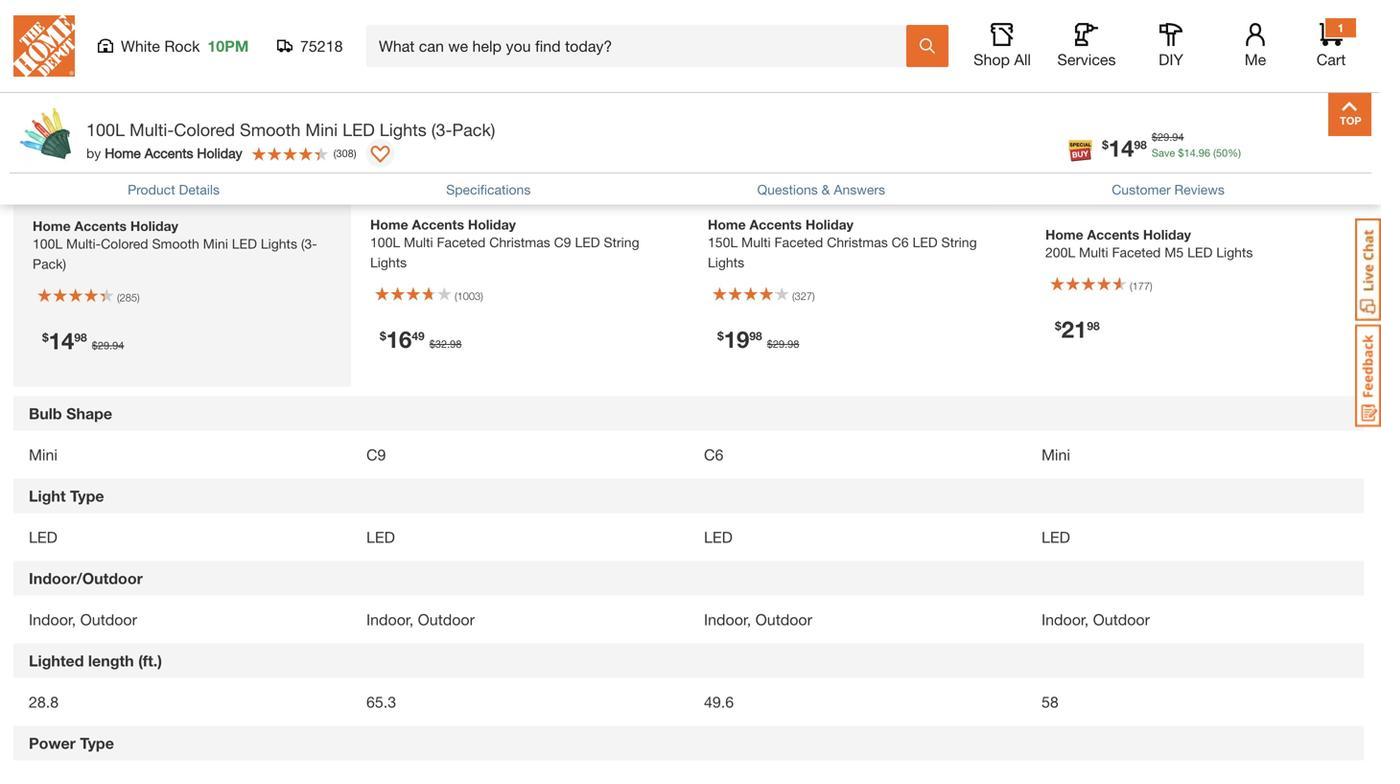 Task type: vqa. For each thing, say whether or not it's contained in the screenshot.


Task type: locate. For each thing, give the bounding box(es) containing it.
94 down 285
[[112, 340, 124, 352]]

faceted for 16
[[437, 235, 486, 250]]

14 for $ 14 98 $ 29 . 94
[[49, 327, 74, 355]]

1 horizontal spatial 14
[[1109, 134, 1134, 162]]

indoor, outdoor up 49.6
[[704, 611, 812, 629]]

lighted
[[29, 652, 84, 671]]

0 horizontal spatial string
[[604, 235, 639, 250]]

14
[[1109, 134, 1134, 162], [1184, 147, 1196, 159], [49, 327, 74, 355]]

29 up the save
[[1158, 131, 1169, 143]]

150l multi faceted christmas c6 led string lights image
[[698, 0, 1017, 198]]

29 inside $ 29 . 94 save $ 14 . 96 ( 50 %)
[[1158, 131, 1169, 143]]

1 vertical spatial type
[[80, 735, 114, 753]]

0 horizontal spatial faceted
[[437, 235, 486, 250]]

christmas
[[489, 235, 550, 250], [827, 235, 888, 250]]

me button
[[1225, 23, 1286, 69]]

home up 200l
[[1045, 227, 1083, 243]]

home for home accents holiday 150l multi faceted christmas c6 led string lights
[[708, 217, 746, 233]]

light type
[[29, 487, 104, 506]]

indoor, up 49.6
[[704, 611, 751, 629]]

shop all
[[974, 50, 1031, 69]]

$ down 200l
[[1055, 319, 1061, 333]]

What can we help you find today? search field
[[379, 26, 905, 66]]

98
[[1134, 138, 1147, 151], [1087, 319, 1100, 333], [749, 330, 762, 343], [74, 331, 87, 344], [450, 338, 462, 351], [788, 338, 799, 351]]

$ inside $ 21 98
[[1055, 319, 1061, 333]]

$ 29 . 94 save $ 14 . 96 ( 50 %)
[[1152, 131, 1241, 159]]

accents
[[145, 145, 193, 161], [412, 217, 464, 233], [750, 217, 802, 233], [1087, 227, 1139, 243]]

2 horizontal spatial 14
[[1184, 147, 1196, 159]]

1 horizontal spatial 94
[[1172, 131, 1184, 143]]

indoor, outdoor up 58
[[1042, 611, 1150, 629]]

1 horizontal spatial string
[[941, 235, 977, 250]]

diy
[[1159, 50, 1183, 69]]

0 vertical spatial c9
[[554, 235, 571, 250]]

94 up the save
[[1172, 131, 1184, 143]]

14 for $ 14 98
[[1109, 134, 1134, 162]]

led inside home accents holiday 150l multi faceted christmas c6 led string lights
[[913, 235, 938, 250]]

98 for $ 19 98 $ 29 . 98
[[749, 330, 762, 343]]

indoor, outdoor
[[29, 611, 137, 629], [366, 611, 475, 629], [704, 611, 812, 629], [1042, 611, 1150, 629]]

4 indoor, outdoor from the left
[[1042, 611, 1150, 629]]

shape
[[66, 405, 112, 423]]

holiday up m5
[[1143, 227, 1191, 243]]

. right "19"
[[785, 338, 788, 351]]

accents down "customer" on the top of the page
[[1087, 227, 1139, 243]]

( down home accents holiday 200l multi faceted m5 led lights
[[1130, 280, 1132, 293]]

0 horizontal spatial 14
[[49, 327, 74, 355]]

customer reviews
[[1112, 182, 1225, 197]]

1 horizontal spatial 100l
[[370, 235, 400, 250]]

power type
[[29, 735, 114, 753]]

by home accents holiday
[[86, 145, 242, 161]]

by
[[86, 145, 101, 161]]

indoor, outdoor down indoor/outdoor
[[29, 611, 137, 629]]

14 left 96
[[1184, 147, 1196, 159]]

14 up bulb shape
[[49, 327, 74, 355]]

. right the 49
[[447, 338, 450, 351]]

holiday inside home accents holiday 150l multi faceted christmas c6 led string lights
[[806, 217, 853, 233]]

1 christmas from the left
[[489, 235, 550, 250]]

0 horizontal spatial christmas
[[489, 235, 550, 250]]

reviews
[[1174, 182, 1225, 197]]

multi for 19
[[741, 235, 771, 250]]

$ left the 49
[[380, 330, 386, 343]]

4 indoor, from the left
[[1042, 611, 1089, 629]]

accents down specifications
[[412, 217, 464, 233]]

. inside $ 14 98 $ 29 . 94
[[109, 340, 112, 352]]

christmas inside home accents holiday 100l multi faceted christmas c9 led string lights
[[489, 235, 550, 250]]

multi for 16
[[404, 235, 433, 250]]

14 left the save
[[1109, 134, 1134, 162]]

home up 150l
[[708, 217, 746, 233]]

98 inside $ 21 98
[[1087, 319, 1100, 333]]

indoor, up 65.3 at the bottom left of page
[[366, 611, 414, 629]]

49.6
[[704, 694, 734, 712]]

cart
[[1317, 50, 1346, 69]]

0 horizontal spatial 94
[[112, 340, 124, 352]]

1003
[[457, 290, 481, 303]]

services button
[[1056, 23, 1117, 69]]

1 horizontal spatial c6
[[892, 235, 909, 250]]

$ up shape at the bottom of the page
[[92, 340, 98, 352]]

specifications
[[446, 182, 531, 197]]

98 inside $ 14 98 $ 29 . 94
[[74, 331, 87, 344]]

( left display icon
[[333, 147, 336, 159]]

christmas inside home accents holiday 150l multi faceted christmas c6 led string lights
[[827, 235, 888, 250]]

2 christmas from the left
[[827, 235, 888, 250]]

type for light type
[[70, 487, 104, 506]]

308
[[336, 147, 354, 159]]

2 horizontal spatial multi
[[1079, 245, 1108, 261]]

multi
[[404, 235, 433, 250], [741, 235, 771, 250], [1079, 245, 1108, 261]]

0 horizontal spatial c9
[[366, 446, 386, 464]]

100l inside home accents holiday 100l multi faceted christmas c9 led string lights
[[370, 235, 400, 250]]

indoor, outdoor up 65.3 at the bottom left of page
[[366, 611, 475, 629]]

2 horizontal spatial 29
[[1158, 131, 1169, 143]]

product details
[[128, 182, 220, 197]]

lights up 16
[[370, 255, 407, 271]]

1 vertical spatial c6
[[704, 446, 724, 464]]

indoor/outdoor
[[29, 570, 143, 588]]

customer
[[1112, 182, 1171, 197]]

string inside home accents holiday 100l multi faceted christmas c9 led string lights
[[604, 235, 639, 250]]

%)
[[1228, 147, 1241, 159]]

$ 14 98
[[1102, 134, 1147, 162]]

lights right m5
[[1216, 245, 1253, 261]]

holiday for home accents holiday 150l multi faceted christmas c6 led string lights
[[806, 217, 853, 233]]

holiday down &
[[806, 217, 853, 233]]

98 inside the "$ 14 98"
[[1134, 138, 1147, 151]]

1 horizontal spatial faceted
[[774, 235, 823, 250]]

product details button
[[128, 180, 220, 200], [128, 180, 220, 200]]

2 horizontal spatial faceted
[[1112, 245, 1161, 261]]

( up $ 14 98 $ 29 . 94
[[117, 292, 120, 304]]

3 outdoor from the left
[[755, 611, 812, 629]]

285
[[120, 292, 137, 304]]

christmas for 16
[[489, 235, 550, 250]]

string inside home accents holiday 150l multi faceted christmas c6 led string lights
[[941, 235, 977, 250]]

details
[[179, 182, 220, 197]]

length
[[88, 652, 134, 671]]

home down display icon
[[370, 217, 408, 233]]

100l up by
[[86, 119, 125, 140]]

0 horizontal spatial multi
[[404, 235, 433, 250]]

home inside home accents holiday 150l multi faceted christmas c6 led string lights
[[708, 217, 746, 233]]

c6 inside home accents holiday 150l multi faceted christmas c6 led string lights
[[892, 235, 909, 250]]

1 horizontal spatial multi
[[741, 235, 771, 250]]

mini
[[305, 119, 338, 140], [29, 446, 57, 464], [1042, 446, 1070, 464]]

29 for 19
[[773, 338, 785, 351]]

49
[[412, 330, 425, 343]]

lights inside home accents holiday 200l multi faceted m5 led lights
[[1216, 245, 1253, 261]]

faceted inside home accents holiday 150l multi faceted christmas c6 led string lights
[[774, 235, 823, 250]]

led
[[342, 119, 375, 140], [575, 235, 600, 250], [913, 235, 938, 250], [1187, 245, 1213, 261], [29, 529, 57, 547], [366, 529, 395, 547], [704, 529, 733, 547], [1042, 529, 1070, 547]]

lighted length (ft.)
[[29, 652, 162, 671]]

1 horizontal spatial christmas
[[827, 235, 888, 250]]

holiday down specifications
[[468, 217, 516, 233]]

2 horizontal spatial mini
[[1042, 446, 1070, 464]]

65.3
[[366, 694, 396, 712]]

( up $ 19 98 $ 29 . 98
[[792, 290, 795, 303]]

&
[[822, 182, 830, 197]]

29
[[1158, 131, 1169, 143], [773, 338, 785, 351], [98, 340, 109, 352]]

( up $ 16 49 $ 32 . 98 at left top
[[455, 290, 457, 303]]

display image
[[371, 146, 390, 165]]

multi right 150l
[[741, 235, 771, 250]]

(ft.)
[[138, 652, 162, 671]]

holiday inside home accents holiday 200l multi faceted m5 led lights
[[1143, 227, 1191, 243]]

indoor, up 58
[[1042, 611, 1089, 629]]

lights down 150l
[[708, 255, 744, 271]]

diy button
[[1140, 23, 1202, 69]]

specifications button
[[446, 180, 531, 200], [446, 180, 531, 200]]

1 vertical spatial 94
[[112, 340, 124, 352]]

29 right "19"
[[773, 338, 785, 351]]

1 vertical spatial 100l
[[370, 235, 400, 250]]

94
[[1172, 131, 1184, 143], [112, 340, 124, 352]]

$
[[1152, 131, 1158, 143], [1102, 138, 1109, 151], [1178, 147, 1184, 159], [1055, 319, 1061, 333], [380, 330, 386, 343], [717, 330, 724, 343], [42, 331, 49, 344], [429, 338, 435, 351], [767, 338, 773, 351], [92, 340, 98, 352]]

multi-
[[130, 119, 174, 140]]

. up shape at the bottom of the page
[[109, 340, 112, 352]]

$ up the save
[[1152, 131, 1158, 143]]

multi inside home accents holiday 150l multi faceted christmas c6 led string lights
[[741, 235, 771, 250]]

accents inside home accents holiday 150l multi faceted christmas c6 led string lights
[[750, 217, 802, 233]]

0 horizontal spatial 29
[[98, 340, 109, 352]]

( 177 )
[[1130, 280, 1153, 293]]

the home depot logo image
[[13, 15, 75, 77]]

faceted up ( 1003 )
[[437, 235, 486, 250]]

1 horizontal spatial 29
[[773, 338, 785, 351]]

1 horizontal spatial c9
[[554, 235, 571, 250]]

0 horizontal spatial mini
[[29, 446, 57, 464]]

0 vertical spatial c6
[[892, 235, 909, 250]]

100l down display icon
[[370, 235, 400, 250]]

multi up the 49
[[404, 235, 433, 250]]

.
[[1169, 131, 1172, 143], [1196, 147, 1199, 159], [447, 338, 450, 351], [785, 338, 788, 351], [109, 340, 112, 352]]

bulb
[[29, 405, 62, 423]]

indoor, up lighted
[[29, 611, 76, 629]]

type right the light
[[70, 487, 104, 506]]

christmas down specifications
[[489, 235, 550, 250]]

type
[[70, 487, 104, 506], [80, 735, 114, 753]]

holiday inside home accents holiday 100l multi faceted christmas c9 led string lights
[[468, 217, 516, 233]]

light
[[29, 487, 66, 506]]

1 string from the left
[[604, 235, 639, 250]]

string for 19
[[941, 235, 977, 250]]

questions & answers button
[[757, 180, 885, 200], [757, 180, 885, 200]]

29 inside $ 14 98 $ 29 . 94
[[98, 340, 109, 352]]

( right 96
[[1213, 147, 1216, 159]]

. for 14
[[109, 340, 112, 352]]

98 for $ 14 98 $ 29 . 94
[[74, 331, 87, 344]]

$ right "19"
[[767, 338, 773, 351]]

faceted for 19
[[774, 235, 823, 250]]

accents down "questions"
[[750, 217, 802, 233]]

2 string from the left
[[941, 235, 977, 250]]

faceted up ( 177 )
[[1112, 245, 1161, 261]]

faceted inside home accents holiday 100l multi faceted christmas c9 led string lights
[[437, 235, 486, 250]]

home
[[105, 145, 141, 161], [370, 217, 408, 233], [708, 217, 746, 233], [1045, 227, 1083, 243]]

christmas down "answers"
[[827, 235, 888, 250]]

0 horizontal spatial c6
[[704, 446, 724, 464]]

home accents holiday 100l multi faceted christmas c9 led string lights
[[370, 217, 639, 271]]

1 vertical spatial c9
[[366, 446, 386, 464]]

christmas for 19
[[827, 235, 888, 250]]

faceted
[[437, 235, 486, 250], [774, 235, 823, 250], [1112, 245, 1161, 261]]

0 vertical spatial type
[[70, 487, 104, 506]]

lights inside home accents holiday 150l multi faceted christmas c6 led string lights
[[708, 255, 744, 271]]

type right power
[[80, 735, 114, 753]]

home inside home accents holiday 100l multi faceted christmas c9 led string lights
[[370, 217, 408, 233]]

. inside $ 19 98 $ 29 . 98
[[785, 338, 788, 351]]

$ down 150l
[[717, 330, 724, 343]]

$ left the save
[[1102, 138, 1109, 151]]

accents inside home accents holiday 200l multi faceted m5 led lights
[[1087, 227, 1139, 243]]

faceted up 327
[[774, 235, 823, 250]]

( inside $ 29 . 94 save $ 14 . 96 ( 50 %)
[[1213, 147, 1216, 159]]

m5
[[1165, 245, 1184, 261]]

accents inside home accents holiday 100l multi faceted christmas c9 led string lights
[[412, 217, 464, 233]]

string
[[604, 235, 639, 250], [941, 235, 977, 250]]

$ inside the "$ 14 98"
[[1102, 138, 1109, 151]]

. inside $ 16 49 $ 32 . 98
[[447, 338, 450, 351]]

shop
[[974, 50, 1010, 69]]

100l multi faceted christmas c9 led string lights image
[[361, 0, 679, 198]]

0 horizontal spatial 100l
[[86, 119, 125, 140]]

177
[[1132, 280, 1150, 293]]

indoor,
[[29, 611, 76, 629], [366, 611, 414, 629], [704, 611, 751, 629], [1042, 611, 1089, 629]]

multi inside home accents holiday 100l multi faceted christmas c9 led string lights
[[404, 235, 433, 250]]

top button
[[1328, 93, 1371, 136]]

29 inside $ 19 98 $ 29 . 98
[[773, 338, 785, 351]]

$ 14 98 $ 29 . 94
[[42, 327, 124, 355]]

holiday
[[197, 145, 242, 161], [468, 217, 516, 233], [806, 217, 853, 233], [1143, 227, 1191, 243]]

c9
[[554, 235, 571, 250], [366, 446, 386, 464]]

multi right 200l
[[1079, 245, 1108, 261]]

0 vertical spatial 94
[[1172, 131, 1184, 143]]

75218 button
[[277, 36, 343, 56]]

)
[[354, 147, 356, 159], [1150, 280, 1153, 293], [481, 290, 483, 303], [812, 290, 815, 303], [137, 292, 140, 304]]

holiday down colored
[[197, 145, 242, 161]]

29 up shape at the bottom of the page
[[98, 340, 109, 352]]

home accents holiday 150l multi faceted christmas c6 led string lights
[[708, 217, 977, 271]]

21
[[1061, 316, 1087, 343]]

0 vertical spatial 100l
[[86, 119, 125, 140]]

home inside home accents holiday 200l multi faceted m5 led lights
[[1045, 227, 1083, 243]]

c6
[[892, 235, 909, 250], [704, 446, 724, 464]]

holiday for home accents holiday 200l multi faceted m5 led lights
[[1143, 227, 1191, 243]]



Task type: describe. For each thing, give the bounding box(es) containing it.
) for 14
[[137, 292, 140, 304]]

1
[[1338, 21, 1344, 35]]

save
[[1152, 147, 1175, 159]]

50
[[1216, 147, 1228, 159]]

( for ( 285 )
[[117, 292, 120, 304]]

power
[[29, 735, 76, 753]]

(3-
[[431, 119, 452, 140]]

94 inside $ 14 98 $ 29 . 94
[[112, 340, 124, 352]]

98 for $ 21 98
[[1087, 319, 1100, 333]]

home accents holiday 200l multi faceted m5 led lights
[[1045, 227, 1253, 261]]

98 for $ 14 98
[[1134, 138, 1147, 151]]

services
[[1057, 50, 1116, 69]]

accents for home accents holiday 100l multi faceted christmas c9 led string lights
[[412, 217, 464, 233]]

150l
[[708, 235, 738, 250]]

200l
[[1045, 245, 1075, 261]]

3 indoor, from the left
[[704, 611, 751, 629]]

pack)
[[452, 119, 495, 140]]

accents down multi-
[[145, 145, 193, 161]]

faceted inside home accents holiday 200l multi faceted m5 led lights
[[1112, 245, 1161, 261]]

( 1003 )
[[455, 290, 483, 303]]

32
[[435, 338, 447, 351]]

product image image
[[14, 103, 77, 165]]

2 indoor, from the left
[[366, 611, 414, 629]]

home right by
[[105, 145, 141, 161]]

3 indoor, outdoor from the left
[[704, 611, 812, 629]]

white
[[121, 37, 160, 55]]

$ up bulb
[[42, 331, 49, 344]]

200l multi faceted m5 led lights image
[[1036, 0, 1354, 208]]

1 indoor, outdoor from the left
[[29, 611, 137, 629]]

2 indoor, outdoor from the left
[[366, 611, 475, 629]]

14 inside $ 29 . 94 save $ 14 . 96 ( 50 %)
[[1184, 147, 1196, 159]]

all
[[1014, 50, 1031, 69]]

. up the save
[[1169, 131, 1172, 143]]

shop all button
[[972, 23, 1033, 69]]

( for ( 1003 )
[[455, 290, 457, 303]]

accents for home accents holiday 150l multi faceted christmas c6 led string lights
[[750, 217, 802, 233]]

100l multi-colored smooth mini led lights (3-pack)
[[86, 119, 495, 140]]

( 327 )
[[792, 290, 815, 303]]

98 inside $ 16 49 $ 32 . 98
[[450, 338, 462, 351]]

product
[[128, 182, 175, 197]]

colored
[[174, 119, 235, 140]]

( for ( 177 )
[[1130, 280, 1132, 293]]

. left 50
[[1196, 147, 1199, 159]]

type for power type
[[80, 735, 114, 753]]

home for home accents holiday 200l multi faceted m5 led lights
[[1045, 227, 1083, 243]]

. for 19
[[785, 338, 788, 351]]

lights up display icon
[[380, 119, 427, 140]]

96
[[1199, 147, 1210, 159]]

( 285 )
[[117, 292, 140, 304]]

multi inside home accents holiday 200l multi faceted m5 led lights
[[1079, 245, 1108, 261]]

accents for home accents holiday 200l multi faceted m5 led lights
[[1087, 227, 1139, 243]]

28.8
[[29, 694, 59, 712]]

home for home accents holiday 100l multi faceted christmas c9 led string lights
[[370, 217, 408, 233]]

) for 19
[[812, 290, 815, 303]]

1 horizontal spatial mini
[[305, 119, 338, 140]]

1 outdoor from the left
[[80, 611, 137, 629]]

29 for 14
[[98, 340, 109, 352]]

lights inside home accents holiday 100l multi faceted christmas c9 led string lights
[[370, 255, 407, 271]]

4 outdoor from the left
[[1093, 611, 1150, 629]]

bulb shape
[[29, 405, 112, 423]]

questions & answers
[[757, 182, 885, 197]]

led inside home accents holiday 200l multi faceted m5 led lights
[[1187, 245, 1213, 261]]

feedback link image
[[1355, 324, 1381, 428]]

$ right the 49
[[429, 338, 435, 351]]

questions
[[757, 182, 818, 197]]

. for 16
[[447, 338, 450, 351]]

cart 1
[[1317, 21, 1346, 69]]

$ right the save
[[1178, 147, 1184, 159]]

( for ( 308 )
[[333, 147, 336, 159]]

94 inside $ 29 . 94 save $ 14 . 96 ( 50 %)
[[1172, 131, 1184, 143]]

answers
[[834, 182, 885, 197]]

live chat image
[[1355, 219, 1381, 321]]

holiday for home accents holiday 100l multi faceted christmas c9 led string lights
[[468, 217, 516, 233]]

10pm
[[208, 37, 249, 55]]

led inside home accents holiday 100l multi faceted christmas c9 led string lights
[[575, 235, 600, 250]]

$ 21 98
[[1055, 316, 1100, 343]]

smooth
[[240, 119, 301, 140]]

( 308 )
[[333, 147, 356, 159]]

) for 16
[[481, 290, 483, 303]]

string for 16
[[604, 235, 639, 250]]

75218
[[300, 37, 343, 55]]

white rock 10pm
[[121, 37, 249, 55]]

327
[[795, 290, 812, 303]]

16
[[386, 326, 412, 353]]

c9 inside home accents holiday 100l multi faceted christmas c9 led string lights
[[554, 235, 571, 250]]

( for ( 327 )
[[792, 290, 795, 303]]

2 outdoor from the left
[[418, 611, 475, 629]]

me
[[1245, 50, 1266, 69]]

19
[[724, 326, 749, 353]]

$ 16 49 $ 32 . 98
[[380, 326, 462, 353]]

$ 19 98 $ 29 . 98
[[717, 326, 799, 353]]

58
[[1042, 694, 1059, 712]]

rock
[[164, 37, 200, 55]]

1 indoor, from the left
[[29, 611, 76, 629]]



